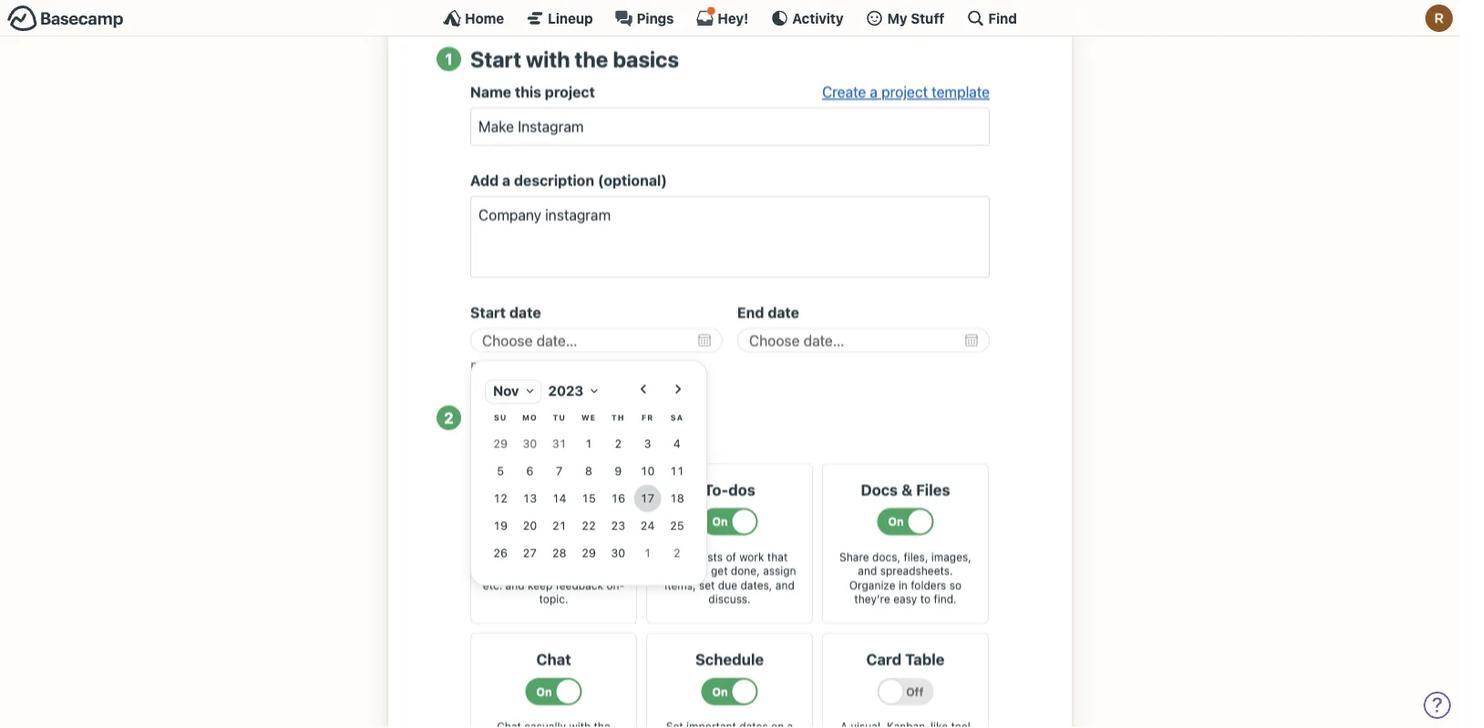 Task type: locate. For each thing, give the bounding box(es) containing it.
1 vertical spatial 30 button
[[605, 540, 632, 567]]

card
[[866, 650, 902, 668]]

find.
[[934, 593, 957, 606]]

30 button down mo
[[516, 430, 544, 457]]

1 vertical spatial 1
[[585, 437, 592, 450]]

0 vertical spatial 1
[[445, 50, 453, 68]]

1 horizontal spatial a
[[870, 84, 878, 101]]

2 vertical spatial 2
[[674, 546, 681, 559]]

1 button down we
[[575, 430, 602, 457]]

2023
[[548, 382, 584, 398]]

0 horizontal spatial 1 button
[[575, 430, 602, 457]]

2 up needs
[[674, 546, 681, 559]]

30 right can
[[523, 437, 537, 450]]

Choose date… field
[[470, 328, 723, 353], [737, 328, 990, 353]]

project for this
[[545, 84, 595, 101]]

1 button
[[575, 430, 602, 457], [634, 540, 661, 567]]

docs,
[[872, 550, 901, 563]]

0 vertical spatial 30
[[523, 437, 537, 450]]

change
[[569, 437, 615, 452]]

23 button
[[605, 512, 632, 540]]

27
[[523, 546, 537, 559]]

1 horizontal spatial 30 button
[[605, 540, 632, 567]]

2 start from the top
[[470, 304, 506, 321]]

project down start with the basics
[[545, 84, 595, 101]]

post
[[484, 550, 507, 563]]

2 button down the th
[[605, 430, 632, 457]]

name this project
[[470, 84, 595, 101]]

29 button
[[487, 430, 514, 457], [575, 540, 602, 567]]

ruby image
[[1426, 5, 1453, 32]]

tools up 3
[[603, 405, 654, 430]]

and up organize
[[858, 565, 877, 577]]

2 horizontal spatial 1
[[644, 546, 651, 559]]

2 project from the left
[[882, 84, 928, 101]]

make lists of work that needs to get done, assign items, set due dates, and discuss.
[[663, 550, 796, 606]]

start up remove
[[470, 304, 506, 321]]

18
[[670, 491, 684, 505]]

dates
[[524, 359, 559, 375]]

share
[[840, 550, 869, 563]]

a
[[870, 84, 878, 101], [502, 172, 511, 189]]

0 horizontal spatial date
[[509, 304, 541, 321]]

1 horizontal spatial 2 button
[[663, 540, 691, 567]]

1 horizontal spatial and
[[775, 579, 795, 592]]

switch accounts image
[[7, 5, 124, 33]]

17 button
[[634, 485, 661, 512]]

tools up 10
[[618, 437, 649, 452]]

a right the add
[[502, 172, 511, 189]]

start date
[[470, 304, 541, 321]]

and inside post announcements, pitch ideas, progress updates, etc. and keep feedback on- topic.
[[506, 579, 525, 592]]

1 down 24 button at the bottom of the page
[[644, 546, 651, 559]]

project left template
[[882, 84, 928, 101]]

2 horizontal spatial 2
[[674, 546, 681, 559]]

start up name in the left top of the page
[[470, 46, 521, 71]]

0 vertical spatial to
[[698, 565, 708, 577]]

mo
[[522, 413, 538, 422]]

assign
[[763, 565, 796, 577]]

choose your tools
[[470, 405, 654, 430]]

2 date from the left
[[768, 304, 799, 321]]

0 vertical spatial start
[[470, 46, 521, 71]]

pitch
[[598, 550, 624, 563]]

find button
[[967, 9, 1017, 27]]

30 down 23 button
[[611, 546, 625, 559]]

0 horizontal spatial 29 button
[[487, 430, 514, 457]]

10 button
[[634, 457, 661, 485]]

start for start date
[[470, 304, 506, 321]]

to-dos
[[704, 481, 755, 499]]

0 vertical spatial a
[[870, 84, 878, 101]]

1 vertical spatial start
[[470, 304, 506, 321]]

get
[[711, 565, 728, 577]]

0 horizontal spatial project
[[545, 84, 595, 101]]

1 button down 24
[[634, 540, 661, 567]]

22 button
[[575, 512, 602, 540]]

to-
[[704, 481, 728, 499]]

1 vertical spatial tools
[[618, 437, 649, 452]]

0 horizontal spatial 2 button
[[605, 430, 632, 457]]

my stuff button
[[866, 9, 945, 27]]

18 button
[[663, 485, 691, 512]]

Add a description (optional) text field
[[470, 196, 990, 278]]

pings
[[637, 10, 674, 26]]

19 button
[[487, 512, 514, 540]]

13 button
[[516, 485, 544, 512]]

date right end
[[768, 304, 799, 321]]

0 horizontal spatial and
[[506, 579, 525, 592]]

2 down the th
[[615, 437, 622, 450]]

1 horizontal spatial 2
[[615, 437, 622, 450]]

1 horizontal spatial date
[[768, 304, 799, 321]]

1 horizontal spatial choose date… field
[[737, 328, 990, 353]]

31
[[552, 437, 567, 450]]

1 choose date… field from the left
[[470, 328, 723, 353]]

and inside share docs, files, images, and spreadsheets. organize in folders so they're easy to find.
[[858, 565, 877, 577]]

26
[[493, 546, 508, 559]]

lineup link
[[526, 9, 593, 27]]

to up set
[[698, 565, 708, 577]]

0 vertical spatial 30 button
[[516, 430, 544, 457]]

always
[[523, 437, 565, 452]]

26 button
[[487, 540, 514, 567]]

0 horizontal spatial 2
[[444, 409, 454, 426]]

Name this project text field
[[470, 108, 990, 146]]

2 choose date… field from the left
[[737, 328, 990, 353]]

lineup
[[548, 10, 593, 26]]

topic.
[[539, 593, 568, 606]]

1 vertical spatial to
[[920, 593, 931, 606]]

29 up updates,
[[582, 546, 596, 559]]

to inside share docs, files, images, and spreadsheets. organize in folders so they're easy to find.
[[920, 593, 931, 606]]

29 down su
[[493, 437, 508, 450]]

docs
[[861, 481, 898, 499]]

1 vertical spatial 1 button
[[634, 540, 661, 567]]

add
[[470, 172, 499, 189]]

29 button down 22
[[575, 540, 602, 567]]

1 horizontal spatial project
[[882, 84, 928, 101]]

15 button
[[575, 485, 602, 512]]

a right create
[[870, 84, 878, 101]]

8 button
[[575, 457, 602, 485]]

1 horizontal spatial to
[[920, 593, 931, 606]]

images,
[[931, 550, 972, 563]]

dos
[[728, 481, 755, 499]]

1 start from the top
[[470, 46, 521, 71]]

fr
[[642, 413, 654, 422]]

0 vertical spatial 1 button
[[575, 430, 602, 457]]

1 project from the left
[[545, 84, 595, 101]]

date for end date
[[768, 304, 799, 321]]

1 vertical spatial 2
[[615, 437, 622, 450]]

and down assign
[[775, 579, 795, 592]]

1 down we
[[585, 437, 592, 450]]

lists
[[702, 550, 723, 563]]

can
[[497, 437, 520, 452]]

date up remove dates link
[[509, 304, 541, 321]]

0 horizontal spatial 30 button
[[516, 430, 544, 457]]

0 horizontal spatial to
[[698, 565, 708, 577]]

so
[[950, 579, 962, 592]]

4 button
[[663, 430, 691, 457]]

1 horizontal spatial 29
[[582, 546, 596, 559]]

project for a
[[882, 84, 928, 101]]

and down ideas,
[[506, 579, 525, 592]]

0 horizontal spatial choose date… field
[[470, 328, 723, 353]]

share docs, files, images, and spreadsheets. organize in folders so they're easy to find.
[[840, 550, 972, 606]]

1 vertical spatial a
[[502, 172, 511, 189]]

30 button down 23
[[605, 540, 632, 567]]

29 button down su
[[487, 430, 514, 457]]

0 vertical spatial 2
[[444, 409, 454, 426]]

29
[[493, 437, 508, 450], [582, 546, 596, 559]]

dates,
[[741, 579, 772, 592]]

21
[[552, 519, 567, 532]]

later.
[[653, 437, 683, 452]]

2 button down '25'
[[663, 540, 691, 567]]

on-
[[607, 579, 625, 592]]

0 horizontal spatial a
[[502, 172, 511, 189]]

23
[[611, 519, 625, 532]]

1 vertical spatial 2 button
[[663, 540, 691, 567]]

of
[[726, 550, 736, 563]]

items,
[[665, 579, 696, 592]]

0 horizontal spatial 30
[[523, 437, 537, 450]]

2 horizontal spatial and
[[858, 565, 877, 577]]

11
[[670, 464, 684, 477]]

1 vertical spatial 30
[[611, 546, 625, 559]]

30 button
[[516, 430, 544, 457], [605, 540, 632, 567]]

2 left su
[[444, 409, 454, 426]]

1 down home link
[[445, 50, 453, 68]]

1 vertical spatial 29 button
[[575, 540, 602, 567]]

remove dates link
[[470, 359, 559, 375]]

your
[[553, 405, 599, 430]]

to down folders
[[920, 593, 931, 606]]

work
[[739, 550, 764, 563]]

0 horizontal spatial 29
[[493, 437, 508, 450]]

2
[[444, 409, 454, 426], [615, 437, 622, 450], [674, 546, 681, 559]]

1 date from the left
[[509, 304, 541, 321]]

date
[[509, 304, 541, 321], [768, 304, 799, 321]]



Task type: vqa. For each thing, say whether or not it's contained in the screenshot.


Task type: describe. For each thing, give the bounding box(es) containing it.
done,
[[731, 565, 760, 577]]

remove
[[470, 359, 520, 375]]

my
[[887, 10, 908, 26]]

2 for the top 2 button
[[615, 437, 622, 450]]

you can always change tools later.
[[470, 437, 683, 452]]

3
[[644, 437, 651, 450]]

4
[[674, 437, 681, 450]]

24 button
[[634, 512, 661, 540]]

activity link
[[771, 9, 844, 27]]

files,
[[904, 550, 928, 563]]

22
[[582, 519, 596, 532]]

1 horizontal spatial 1
[[585, 437, 592, 450]]

2 vertical spatial 1
[[644, 546, 651, 559]]

my stuff
[[887, 10, 945, 26]]

docs & files
[[861, 481, 950, 499]]

etc.
[[483, 579, 502, 592]]

0 vertical spatial tools
[[603, 405, 654, 430]]

with
[[526, 46, 570, 71]]

start for start with the basics
[[470, 46, 521, 71]]

1 horizontal spatial 30
[[611, 546, 625, 559]]

0 vertical spatial 29
[[493, 437, 508, 450]]

table
[[905, 650, 945, 668]]

that
[[767, 550, 788, 563]]

14
[[552, 491, 567, 505]]

they're
[[854, 593, 890, 606]]

description
[[514, 172, 594, 189]]

12
[[493, 491, 508, 505]]

template
[[932, 84, 990, 101]]

28
[[552, 546, 567, 559]]

this
[[515, 84, 541, 101]]

card table
[[866, 650, 945, 668]]

in
[[899, 579, 908, 592]]

1 vertical spatial 29
[[582, 546, 596, 559]]

discuss.
[[709, 593, 751, 606]]

tu
[[553, 413, 566, 422]]

0 vertical spatial 29 button
[[487, 430, 514, 457]]

1 horizontal spatial 1 button
[[634, 540, 661, 567]]

27 button
[[516, 540, 544, 567]]

16
[[611, 491, 625, 505]]

create a project template link
[[822, 84, 990, 101]]

hey! button
[[696, 6, 749, 27]]

set
[[699, 579, 715, 592]]

announcements,
[[510, 550, 595, 563]]

schedule
[[695, 650, 764, 668]]

a for add
[[502, 172, 511, 189]]

we
[[581, 413, 596, 422]]

0 horizontal spatial 1
[[445, 50, 453, 68]]

spreadsheets.
[[880, 565, 953, 577]]

hey!
[[718, 10, 749, 26]]

create
[[822, 84, 866, 101]]

14 button
[[546, 485, 573, 512]]

su
[[494, 413, 507, 422]]

activity
[[792, 10, 844, 26]]

remove dates
[[470, 359, 559, 375]]

stuff
[[911, 10, 945, 26]]

feedback
[[556, 579, 603, 592]]

nov
[[493, 382, 519, 398]]

24
[[641, 519, 655, 532]]

due
[[718, 579, 737, 592]]

(optional)
[[598, 172, 667, 189]]

post announcements, pitch ideas, progress updates, etc. and keep feedback on- topic.
[[483, 550, 625, 606]]

find
[[988, 10, 1017, 26]]

end date
[[737, 304, 799, 321]]

to inside make lists of work that needs to get done, assign items, set due dates, and discuss.
[[698, 565, 708, 577]]

7
[[556, 464, 563, 477]]

12 button
[[487, 485, 514, 512]]

3 button
[[634, 430, 661, 457]]

pings button
[[615, 9, 674, 27]]

updates,
[[572, 565, 617, 577]]

a for create
[[870, 84, 878, 101]]

25 button
[[663, 512, 691, 540]]

0 vertical spatial 2 button
[[605, 430, 632, 457]]

message
[[497, 481, 563, 499]]

the
[[575, 46, 608, 71]]

28 button
[[546, 540, 573, 567]]

9
[[615, 464, 622, 477]]

create a project template
[[822, 84, 990, 101]]

and inside make lists of work that needs to get done, assign items, set due dates, and discuss.
[[775, 579, 795, 592]]

1 horizontal spatial 29 button
[[575, 540, 602, 567]]

8
[[585, 464, 592, 477]]

chat
[[536, 650, 571, 668]]

20
[[523, 519, 537, 532]]

home
[[465, 10, 504, 26]]

choose
[[470, 405, 549, 430]]

start with the basics
[[470, 46, 679, 71]]

main element
[[0, 0, 1460, 36]]

31 button
[[546, 430, 573, 457]]

17
[[641, 491, 655, 505]]

keep
[[528, 579, 553, 592]]

add a description (optional)
[[470, 172, 667, 189]]

home link
[[443, 9, 504, 27]]

19
[[493, 519, 508, 532]]

board
[[567, 481, 610, 499]]

date for start date
[[509, 304, 541, 321]]

ideas,
[[490, 565, 521, 577]]

2 for 2 button to the right
[[674, 546, 681, 559]]

9 button
[[605, 457, 632, 485]]



